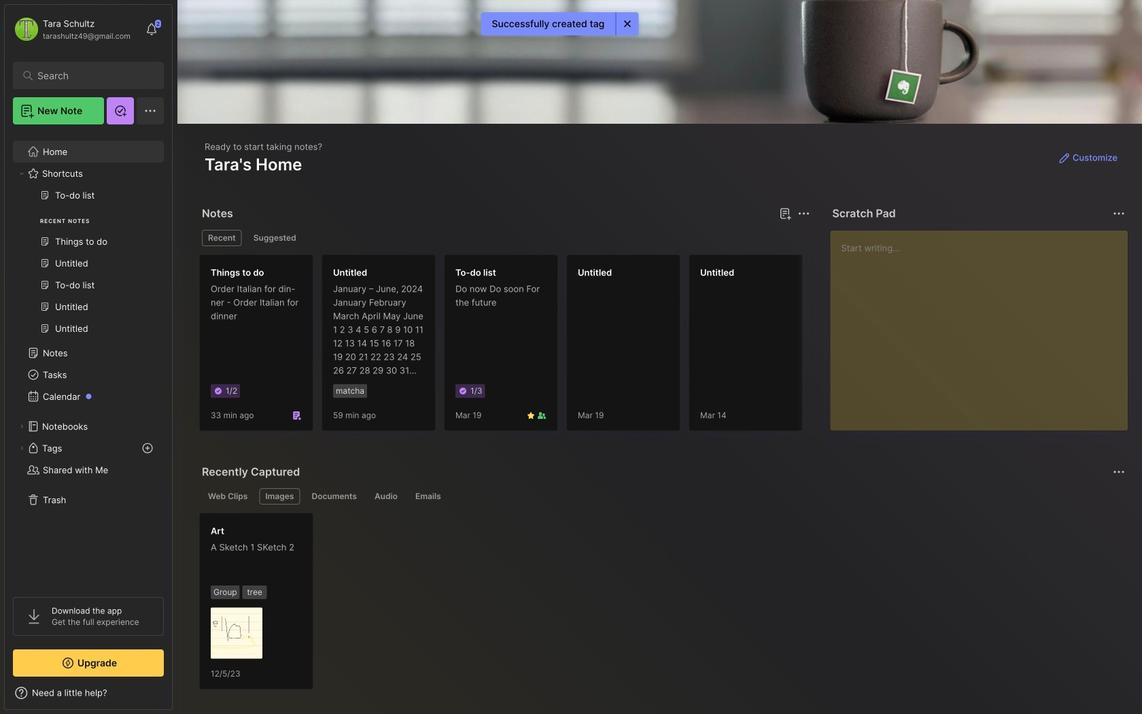Task type: describe. For each thing, give the bounding box(es) containing it.
1 more actions field from the top
[[1110, 204, 1129, 223]]

none search field inside main element
[[37, 67, 146, 84]]

tree inside main element
[[5, 133, 172, 585]]

more actions image for second more actions field from the top
[[1111, 464, 1128, 480]]

thumbnail image
[[211, 607, 263, 659]]

2 tab list from the top
[[202, 488, 1124, 505]]

1 tab list from the top
[[202, 230, 808, 246]]

WHAT'S NEW field
[[5, 682, 172, 704]]

main element
[[0, 0, 177, 714]]

group inside tree
[[13, 184, 163, 348]]

more actions image for 2nd more actions field from the bottom of the page
[[1111, 205, 1128, 222]]

click to collapse image
[[172, 689, 182, 705]]



Task type: locate. For each thing, give the bounding box(es) containing it.
1 vertical spatial more actions image
[[1111, 464, 1128, 480]]

row group
[[199, 254, 1143, 439]]

None search field
[[37, 67, 146, 84]]

Search text field
[[37, 69, 146, 82]]

group
[[13, 184, 163, 348]]

more actions image
[[1111, 205, 1128, 222], [1111, 464, 1128, 480]]

1 vertical spatial tab list
[[202, 488, 1124, 505]]

Account field
[[13, 16, 131, 43]]

tab list
[[202, 230, 808, 246], [202, 488, 1124, 505]]

0 vertical spatial tab list
[[202, 230, 808, 246]]

2 more actions field from the top
[[1110, 462, 1129, 482]]

alert
[[481, 12, 639, 35]]

0 vertical spatial more actions field
[[1110, 204, 1129, 223]]

expand tags image
[[18, 444, 26, 452]]

1 vertical spatial more actions field
[[1110, 462, 1129, 482]]

2 more actions image from the top
[[1111, 464, 1128, 480]]

More actions field
[[1110, 204, 1129, 223], [1110, 462, 1129, 482]]

0 vertical spatial more actions image
[[1111, 205, 1128, 222]]

1 more actions image from the top
[[1111, 205, 1128, 222]]

tab
[[202, 230, 242, 246], [247, 230, 302, 246], [202, 488, 254, 505], [259, 488, 300, 505], [306, 488, 363, 505], [369, 488, 404, 505], [409, 488, 447, 505]]

Start writing… text field
[[842, 231, 1128, 420]]

expand notebooks image
[[18, 422, 26, 431]]

tree
[[5, 133, 172, 585]]



Task type: vqa. For each thing, say whether or not it's contained in the screenshot.
New Popup Button
no



